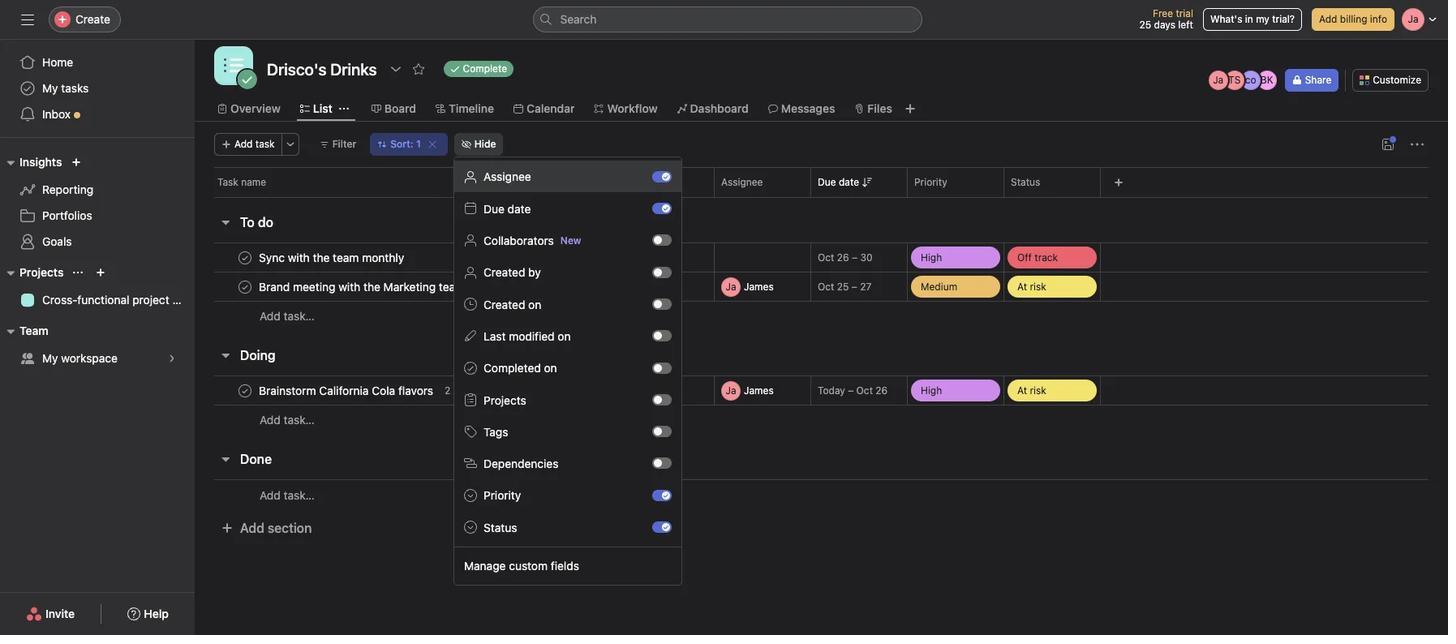 Task type: locate. For each thing, give the bounding box(es) containing it.
1 vertical spatial 25
[[837, 281, 849, 293]]

name
[[241, 176, 266, 188]]

today – oct 26
[[818, 385, 888, 397]]

1 vertical spatial add task… button
[[260, 411, 315, 429]]

projects button
[[0, 263, 64, 282]]

26
[[837, 252, 849, 264], [876, 385, 888, 397]]

11 switch from the top
[[652, 490, 672, 501]]

due left descending icon
[[818, 176, 836, 188]]

priority down the dependencies
[[484, 489, 521, 503]]

1 task… from the top
[[284, 309, 315, 323]]

2 vertical spatial on
[[544, 361, 557, 375]]

due up collaborators
[[484, 202, 505, 216]]

oct inside header doing "tree grid"
[[857, 385, 873, 397]]

1 vertical spatial on
[[558, 329, 571, 343]]

add task… up section
[[260, 488, 315, 502]]

0 vertical spatial completed checkbox
[[235, 248, 255, 267]]

project
[[132, 293, 169, 307]]

add task… up done button
[[260, 413, 315, 427]]

high button
[[908, 243, 1004, 272]]

0 vertical spatial –
[[852, 252, 858, 264]]

completed checkbox inside brand meeting with the marketing team cell
[[235, 277, 255, 297]]

switch
[[652, 171, 672, 182], [652, 203, 672, 214], [652, 235, 672, 246], [652, 267, 672, 278], [652, 299, 672, 310], [652, 330, 672, 342], [652, 362, 672, 374], [652, 394, 672, 406], [652, 426, 672, 438], [652, 458, 672, 469], [652, 490, 672, 501], [652, 522, 672, 533]]

completed image inside brand meeting with the marketing team cell
[[235, 277, 255, 297]]

add field image
[[1114, 178, 1124, 187]]

list
[[313, 101, 333, 115]]

4 switch from the top
[[652, 267, 672, 278]]

status
[[1011, 176, 1041, 188], [484, 521, 517, 535]]

1 vertical spatial created
[[484, 297, 525, 311]]

1 vertical spatial due date
[[484, 202, 531, 216]]

oct right today
[[857, 385, 873, 397]]

off track
[[1018, 251, 1058, 263]]

track
[[1035, 251, 1058, 263]]

collapse task list for this section image left doing button
[[219, 349, 232, 362]]

switch for created by
[[652, 267, 672, 278]]

medium button
[[908, 273, 1004, 301]]

2 james from the top
[[744, 384, 774, 396]]

insights button
[[0, 153, 62, 172]]

2 vertical spatial add task… row
[[195, 480, 1449, 510]]

timeline link
[[436, 100, 494, 118]]

add section
[[240, 521, 312, 536]]

tab actions image
[[339, 104, 349, 114]]

what's in my trial? button
[[1203, 8, 1303, 31]]

ja inside header doing "tree grid"
[[726, 384, 737, 396]]

1 vertical spatial james
[[744, 384, 774, 396]]

at for high
[[1018, 384, 1028, 396]]

2 switch from the top
[[652, 203, 672, 214]]

Sync with the team monthly text field
[[256, 250, 409, 266]]

assignee down hide
[[484, 170, 531, 184]]

risk inside popup button
[[1030, 384, 1047, 396]]

25
[[1140, 19, 1152, 31], [837, 281, 849, 293]]

1 created from the top
[[484, 266, 525, 279]]

1 vertical spatial date
[[508, 202, 531, 216]]

collaborators
[[484, 234, 554, 247]]

30
[[861, 252, 873, 264]]

add inside header doing "tree grid"
[[260, 413, 281, 427]]

on down by at the top left
[[528, 297, 542, 311]]

0 vertical spatial add task… row
[[195, 301, 1449, 331]]

1 risk from the top
[[1030, 280, 1047, 293]]

0 vertical spatial ja
[[1213, 74, 1224, 86]]

0 horizontal spatial 25
[[837, 281, 849, 293]]

row
[[195, 167, 1449, 197], [214, 196, 1429, 198], [195, 243, 1449, 273], [195, 272, 1449, 302], [195, 376, 1449, 406]]

25 left 27
[[837, 281, 849, 293]]

add billing info button
[[1312, 8, 1395, 31]]

list link
[[300, 100, 333, 118]]

0 horizontal spatial date
[[508, 202, 531, 216]]

1 add task… from the top
[[260, 309, 315, 323]]

0 vertical spatial high
[[921, 251, 942, 263]]

bk
[[1261, 74, 1274, 86]]

0 horizontal spatial due date
[[484, 202, 531, 216]]

list image
[[224, 56, 243, 75]]

add task… button
[[260, 308, 315, 325], [260, 411, 315, 429], [260, 487, 315, 504]]

due date up collaborators
[[484, 202, 531, 216]]

1 at from the top
[[1018, 280, 1028, 293]]

add
[[1320, 13, 1338, 25], [235, 138, 253, 150], [260, 309, 281, 323], [260, 413, 281, 427], [260, 488, 281, 502], [240, 521, 264, 536]]

my left tasks
[[42, 81, 58, 95]]

status up off
[[1011, 176, 1041, 188]]

1 vertical spatial risk
[[1030, 384, 1047, 396]]

1 vertical spatial status
[[484, 521, 517, 535]]

1 vertical spatial projects
[[484, 393, 527, 407]]

26 right today
[[876, 385, 888, 397]]

ts
[[1229, 74, 1241, 86]]

projects
[[19, 265, 64, 279], [484, 393, 527, 407]]

26 inside header to do tree grid
[[837, 252, 849, 264]]

2 completed image from the top
[[235, 277, 255, 297]]

1 high from the top
[[921, 251, 942, 263]]

1 collapse task list for this section image from the top
[[219, 216, 232, 229]]

1 horizontal spatial on
[[544, 361, 557, 375]]

0 vertical spatial risk
[[1030, 280, 1047, 293]]

portfolios
[[42, 209, 92, 222]]

oct down oct 26 – 30 at the right top of page
[[818, 281, 835, 293]]

2 high from the top
[[921, 384, 942, 396]]

– left 27
[[852, 281, 858, 293]]

1 horizontal spatial due
[[818, 176, 836, 188]]

0 horizontal spatial assignee
[[484, 170, 531, 184]]

completed checkbox for oct 26
[[235, 248, 255, 267]]

switch for last modified on
[[652, 330, 672, 342]]

high inside popup button
[[921, 384, 942, 396]]

at inside popup button
[[1018, 384, 1028, 396]]

9 switch from the top
[[652, 426, 672, 438]]

0 vertical spatial priority
[[915, 176, 948, 188]]

my workspace
[[42, 351, 118, 365]]

2 vertical spatial add task… button
[[260, 487, 315, 504]]

task… inside header doing "tree grid"
[[284, 413, 315, 427]]

1 vertical spatial add task…
[[260, 413, 315, 427]]

add task… button up done button
[[260, 411, 315, 429]]

completed checkbox down to
[[235, 248, 255, 267]]

1 horizontal spatial status
[[1011, 176, 1041, 188]]

my
[[42, 81, 58, 95], [42, 351, 58, 365]]

high for 26
[[921, 384, 942, 396]]

completed checkbox right plan
[[235, 277, 255, 297]]

james inside header to do tree grid
[[744, 280, 774, 293]]

oct 26 – 30
[[818, 252, 873, 264]]

completed image down 'doing'
[[235, 381, 255, 401]]

2 add task… from the top
[[260, 413, 315, 427]]

5 switch from the top
[[652, 299, 672, 310]]

0 vertical spatial at risk
[[1018, 280, 1047, 293]]

insights
[[19, 155, 62, 169]]

task… down sync with the team monthly text box
[[284, 309, 315, 323]]

projects inside menu
[[484, 393, 527, 407]]

0 vertical spatial add task… button
[[260, 308, 315, 325]]

add inside header to do tree grid
[[260, 309, 281, 323]]

1 vertical spatial at risk
[[1018, 384, 1047, 396]]

0 vertical spatial my
[[42, 81, 58, 95]]

timeline
[[449, 101, 494, 115]]

due date
[[818, 176, 859, 188], [484, 202, 531, 216]]

8 switch from the top
[[652, 394, 672, 406]]

add task…
[[260, 309, 315, 323], [260, 413, 315, 427], [260, 488, 315, 502]]

1 vertical spatial collapse task list for this section image
[[219, 349, 232, 362]]

1 vertical spatial 26
[[876, 385, 888, 397]]

1 vertical spatial oct
[[818, 281, 835, 293]]

2 vertical spatial completed image
[[235, 381, 255, 401]]

messages
[[781, 101, 835, 115]]

Completed checkbox
[[235, 248, 255, 267], [235, 277, 255, 297]]

high inside dropdown button
[[921, 251, 942, 263]]

add for add billing info button on the right
[[1320, 13, 1338, 25]]

1 vertical spatial –
[[852, 281, 858, 293]]

add section button
[[214, 514, 318, 543]]

0 vertical spatial collapse task list for this section image
[[219, 216, 232, 229]]

date up collaborators
[[508, 202, 531, 216]]

10 switch from the top
[[652, 458, 672, 469]]

add for the add task… button inside the header to do tree grid
[[260, 309, 281, 323]]

2 at risk from the top
[[1018, 384, 1047, 396]]

1 at risk from the top
[[1018, 280, 1047, 293]]

overview
[[230, 101, 281, 115]]

3 add task… row from the top
[[195, 480, 1449, 510]]

created on
[[484, 297, 542, 311]]

on down modified
[[544, 361, 557, 375]]

3 add task… from the top
[[260, 488, 315, 502]]

0 horizontal spatial projects
[[19, 265, 64, 279]]

0 vertical spatial 26
[[837, 252, 849, 264]]

add task… up doing button
[[260, 309, 315, 323]]

invite button
[[15, 600, 85, 629]]

risk
[[1030, 280, 1047, 293], [1030, 384, 1047, 396]]

more actions image right the save options icon
[[1411, 138, 1424, 151]]

add up done
[[260, 413, 281, 427]]

oct up oct 25 – 27
[[818, 252, 835, 264]]

date
[[839, 176, 859, 188], [508, 202, 531, 216]]

free trial 25 days left
[[1140, 7, 1194, 31]]

1 horizontal spatial 26
[[876, 385, 888, 397]]

0 vertical spatial completed image
[[235, 248, 255, 267]]

show options image
[[389, 62, 402, 75]]

2 task… from the top
[[284, 413, 315, 427]]

doing
[[240, 348, 276, 363]]

ja inside header to do tree grid
[[726, 280, 737, 293]]

ja for medium
[[726, 280, 737, 293]]

workspace
[[61, 351, 118, 365]]

my
[[1256, 13, 1270, 25]]

due date left descending icon
[[818, 176, 859, 188]]

completed image right plan
[[235, 277, 255, 297]]

–
[[852, 252, 858, 264], [852, 281, 858, 293], [848, 385, 854, 397]]

– left 30
[[852, 252, 858, 264]]

0 vertical spatial task…
[[284, 309, 315, 323]]

priority right descending icon
[[915, 176, 948, 188]]

1 switch from the top
[[652, 171, 672, 182]]

hide button
[[454, 133, 504, 156]]

reporting link
[[10, 177, 185, 203]]

board link
[[372, 100, 416, 118]]

home
[[42, 55, 73, 69]]

12 switch from the top
[[652, 522, 672, 533]]

add task… inside header doing "tree grid"
[[260, 413, 315, 427]]

0 vertical spatial status
[[1011, 176, 1041, 188]]

2 vertical spatial add task…
[[260, 488, 315, 502]]

1 horizontal spatial assignee
[[721, 176, 763, 188]]

more actions image
[[1411, 138, 1424, 151], [285, 140, 295, 149]]

1 add task… button from the top
[[260, 308, 315, 325]]

custom
[[509, 559, 548, 573]]

add left section
[[240, 521, 264, 536]]

7 switch from the top
[[652, 362, 672, 374]]

hide sidebar image
[[21, 13, 34, 26]]

risk for medium
[[1030, 280, 1047, 293]]

2 created from the top
[[484, 297, 525, 311]]

6 switch from the top
[[652, 330, 672, 342]]

0 vertical spatial oct
[[818, 252, 835, 264]]

0 horizontal spatial priority
[[484, 489, 521, 503]]

task… down the brainstorm california cola flavors text field
[[284, 413, 315, 427]]

add task
[[235, 138, 275, 150]]

1 completed image from the top
[[235, 248, 255, 267]]

1 vertical spatial at
[[1018, 384, 1028, 396]]

add task… row
[[195, 301, 1449, 331], [195, 405, 1449, 435], [195, 480, 1449, 510]]

2 vertical spatial task…
[[284, 488, 315, 502]]

collapse task list for this section image left to
[[219, 216, 232, 229]]

status up the manage in the bottom of the page
[[484, 521, 517, 535]]

risk inside dropdown button
[[1030, 280, 1047, 293]]

projects inside dropdown button
[[19, 265, 64, 279]]

created left by at the top left
[[484, 266, 525, 279]]

insights element
[[0, 148, 195, 258]]

add up doing button
[[260, 309, 281, 323]]

– right today
[[848, 385, 854, 397]]

3 add task… button from the top
[[260, 487, 315, 504]]

2 my from the top
[[42, 351, 58, 365]]

add task… button up doing button
[[260, 308, 315, 325]]

brand meeting with the marketing team cell
[[195, 272, 715, 302]]

1 vertical spatial my
[[42, 351, 58, 365]]

row containing high
[[195, 243, 1449, 273]]

completed image inside brainstorm california cola flavors cell
[[235, 381, 255, 401]]

at down off
[[1018, 280, 1028, 293]]

0 vertical spatial projects
[[19, 265, 64, 279]]

assignee down dashboard
[[721, 176, 763, 188]]

0 horizontal spatial due
[[484, 202, 505, 216]]

1 my from the top
[[42, 81, 58, 95]]

header doing tree grid
[[195, 376, 1449, 435]]

0 horizontal spatial on
[[528, 297, 542, 311]]

my down team
[[42, 351, 58, 365]]

on right modified
[[558, 329, 571, 343]]

2 collapse task list for this section image from the top
[[219, 349, 232, 362]]

completed checkbox for oct 25
[[235, 277, 255, 297]]

at risk for medium
[[1018, 280, 1047, 293]]

2 horizontal spatial on
[[558, 329, 571, 343]]

row containing 2
[[195, 376, 1449, 406]]

at risk inside at risk popup button
[[1018, 384, 1047, 396]]

at for medium
[[1018, 280, 1028, 293]]

25 left days
[[1140, 19, 1152, 31]]

task… up section
[[284, 488, 315, 502]]

2 completed checkbox from the top
[[235, 277, 255, 297]]

at risk right high popup button
[[1018, 384, 1047, 396]]

switch for assignee
[[652, 171, 672, 182]]

menu
[[454, 157, 682, 585]]

high
[[921, 251, 942, 263], [921, 384, 942, 396]]

switch for dependencies
[[652, 458, 672, 469]]

completed image
[[235, 248, 255, 267], [235, 277, 255, 297], [235, 381, 255, 401]]

high up medium
[[921, 251, 942, 263]]

created
[[484, 266, 525, 279], [484, 297, 525, 311]]

created down created by
[[484, 297, 525, 311]]

created for created on
[[484, 297, 525, 311]]

25 inside header to do tree grid
[[837, 281, 849, 293]]

completed
[[484, 361, 541, 375]]

1 horizontal spatial due date
[[818, 176, 859, 188]]

completed image inside sync with the team monthly cell
[[235, 248, 255, 267]]

at right high popup button
[[1018, 384, 1028, 396]]

2 at from the top
[[1018, 384, 1028, 396]]

at risk inside at risk dropdown button
[[1018, 280, 1047, 293]]

None text field
[[263, 54, 381, 84]]

– inside header doing "tree grid"
[[848, 385, 854, 397]]

1 vertical spatial ja
[[726, 280, 737, 293]]

3 completed image from the top
[[235, 381, 255, 401]]

projects up cross-
[[19, 265, 64, 279]]

switch inside assignee 'checkbox item'
[[652, 171, 672, 182]]

1 vertical spatial priority
[[484, 489, 521, 503]]

date left descending icon
[[839, 176, 859, 188]]

add task… button up section
[[260, 487, 315, 504]]

1 horizontal spatial projects
[[484, 393, 527, 407]]

2 vertical spatial oct
[[857, 385, 873, 397]]

1 vertical spatial add task… row
[[195, 405, 1449, 435]]

at inside dropdown button
[[1018, 280, 1028, 293]]

1 james from the top
[[744, 280, 774, 293]]

projects down the completed
[[484, 393, 527, 407]]

collapse task list for this section image
[[219, 216, 232, 229], [219, 349, 232, 362]]

2 add task… button from the top
[[260, 411, 315, 429]]

switch for tags
[[652, 426, 672, 438]]

new image
[[72, 157, 81, 167]]

completed image down to
[[235, 248, 255, 267]]

add left billing
[[1320, 13, 1338, 25]]

on for completed on
[[544, 361, 557, 375]]

26 left 30
[[837, 252, 849, 264]]

high right today – oct 26
[[921, 384, 942, 396]]

james inside header doing "tree grid"
[[744, 384, 774, 396]]

oct
[[818, 252, 835, 264], [818, 281, 835, 293], [857, 385, 873, 397]]

at risk down off track
[[1018, 280, 1047, 293]]

left
[[1179, 19, 1194, 31]]

in
[[1246, 13, 1254, 25]]

my for my tasks
[[42, 81, 58, 95]]

my inside 'global' "element"
[[42, 81, 58, 95]]

0 vertical spatial on
[[528, 297, 542, 311]]

see details, my workspace image
[[167, 354, 177, 364]]

– for 30
[[852, 252, 858, 264]]

0 vertical spatial add task…
[[260, 309, 315, 323]]

header to do tree grid
[[195, 243, 1449, 331]]

2 vertical spatial –
[[848, 385, 854, 397]]

0 horizontal spatial 26
[[837, 252, 849, 264]]

1 vertical spatial completed checkbox
[[235, 277, 255, 297]]

search
[[560, 12, 597, 26]]

1 completed checkbox from the top
[[235, 248, 255, 267]]

save options image
[[1382, 138, 1395, 151]]

1 horizontal spatial 25
[[1140, 19, 1152, 31]]

0 vertical spatial james
[[744, 280, 774, 293]]

1 vertical spatial task…
[[284, 413, 315, 427]]

switch for completed on
[[652, 362, 672, 374]]

teams element
[[0, 317, 195, 375]]

task
[[217, 176, 238, 188]]

0 vertical spatial 25
[[1140, 19, 1152, 31]]

1 vertical spatial completed image
[[235, 277, 255, 297]]

0 vertical spatial created
[[484, 266, 525, 279]]

0 vertical spatial at
[[1018, 280, 1028, 293]]

2 risk from the top
[[1030, 384, 1047, 396]]

my workspace link
[[10, 346, 185, 372]]

Completed checkbox
[[235, 381, 255, 401]]

risk for high
[[1030, 384, 1047, 396]]

1 vertical spatial due
[[484, 202, 505, 216]]

global element
[[0, 40, 195, 137]]

switch for projects
[[652, 394, 672, 406]]

1 horizontal spatial date
[[839, 176, 859, 188]]

high button
[[908, 377, 1004, 405]]

calendar
[[527, 101, 575, 115]]

assignee
[[484, 170, 531, 184], [721, 176, 763, 188]]

2 vertical spatial ja
[[726, 384, 737, 396]]

more actions image right task
[[285, 140, 295, 149]]

sort: 1 button
[[370, 133, 448, 156]]

workflow link
[[594, 100, 658, 118]]

days
[[1154, 19, 1176, 31]]

my inside teams 'element'
[[42, 351, 58, 365]]

1 vertical spatial high
[[921, 384, 942, 396]]

0 vertical spatial due
[[818, 176, 836, 188]]

add up add section button on the left of page
[[260, 488, 281, 502]]

completed checkbox inside sync with the team monthly cell
[[235, 248, 255, 267]]

1
[[416, 138, 421, 150]]



Task type: describe. For each thing, give the bounding box(es) containing it.
help
[[144, 607, 169, 621]]

team
[[19, 324, 48, 338]]

sync with the team monthly cell
[[195, 243, 715, 273]]

cross-functional project plan
[[42, 293, 195, 307]]

created for created by
[[484, 266, 525, 279]]

files
[[868, 101, 893, 115]]

done button
[[240, 445, 272, 474]]

doing button
[[240, 341, 276, 370]]

25 inside free trial 25 days left
[[1140, 19, 1152, 31]]

hide
[[475, 138, 496, 150]]

date inside menu
[[508, 202, 531, 216]]

collapse task list for this section image for today
[[219, 349, 232, 362]]

projects element
[[0, 258, 195, 317]]

add to starred image
[[412, 62, 425, 75]]

my tasks link
[[10, 75, 185, 101]]

goals
[[42, 235, 72, 248]]

customize button
[[1353, 69, 1429, 92]]

inbox
[[42, 107, 71, 121]]

clear image
[[427, 140, 437, 149]]

home link
[[10, 50, 185, 75]]

add tab image
[[904, 102, 917, 115]]

switch for due date
[[652, 203, 672, 214]]

james for today
[[744, 384, 774, 396]]

switch for created on
[[652, 299, 672, 310]]

add left task
[[235, 138, 253, 150]]

Brand meeting with the Marketing team text field
[[256, 279, 470, 295]]

last modified on
[[484, 329, 571, 343]]

create button
[[49, 6, 121, 32]]

row containing ja
[[195, 272, 1449, 302]]

customize
[[1373, 74, 1422, 86]]

switch for status
[[652, 522, 672, 533]]

functional
[[77, 293, 129, 307]]

medium
[[921, 280, 958, 293]]

1 horizontal spatial more actions image
[[1411, 138, 1424, 151]]

assignee inside 'checkbox item'
[[484, 170, 531, 184]]

collapse task list for this section image for oct 26
[[219, 216, 232, 229]]

0 horizontal spatial more actions image
[[285, 140, 295, 149]]

Brainstorm California Cola flavors text field
[[256, 383, 438, 399]]

2 add task… row from the top
[[195, 405, 1449, 435]]

co
[[1246, 74, 1257, 86]]

manage custom fields
[[464, 559, 579, 573]]

help button
[[117, 600, 179, 629]]

brainstorm california cola flavors cell
[[195, 376, 715, 406]]

add task… button inside header to do tree grid
[[260, 308, 315, 325]]

fields
[[551, 559, 579, 573]]

modified
[[509, 329, 555, 343]]

create
[[75, 12, 110, 26]]

0 vertical spatial due date
[[818, 176, 859, 188]]

add task… inside header to do tree grid
[[260, 309, 315, 323]]

search list box
[[533, 6, 922, 32]]

task… inside header to do tree grid
[[284, 309, 315, 323]]

to do button
[[240, 208, 273, 237]]

off track button
[[1005, 243, 1100, 272]]

sort:
[[391, 138, 414, 150]]

filter
[[332, 138, 357, 150]]

files link
[[855, 100, 893, 118]]

james for oct
[[744, 280, 774, 293]]

row containing task name
[[195, 167, 1449, 197]]

add for 1st the add task… button from the bottom
[[260, 488, 281, 502]]

collapse task list for this section image
[[219, 453, 232, 466]]

what's in my trial?
[[1211, 13, 1295, 25]]

oct for oct 26 – 30
[[818, 252, 835, 264]]

at risk button
[[1005, 273, 1100, 301]]

off
[[1018, 251, 1032, 263]]

my tasks
[[42, 81, 89, 95]]

add task button
[[214, 133, 282, 156]]

sort: 1
[[391, 138, 421, 150]]

today
[[818, 385, 845, 397]]

overview link
[[217, 100, 281, 118]]

add billing info
[[1320, 13, 1388, 25]]

complete
[[463, 62, 507, 75]]

search button
[[533, 6, 922, 32]]

free
[[1153, 7, 1174, 19]]

on for created on
[[528, 297, 542, 311]]

to
[[240, 215, 255, 230]]

2 button
[[442, 383, 467, 399]]

completed image for oct 25 – 27
[[235, 277, 255, 297]]

collaborators new
[[484, 234, 581, 247]]

completed on
[[484, 361, 557, 375]]

do
[[258, 215, 273, 230]]

26 inside header doing "tree grid"
[[876, 385, 888, 397]]

new project or portfolio image
[[96, 268, 106, 278]]

info
[[1371, 13, 1388, 25]]

oct for oct 25 – 27
[[818, 281, 835, 293]]

new
[[561, 234, 581, 247]]

3 task… from the top
[[284, 488, 315, 502]]

menu containing assignee
[[454, 157, 682, 585]]

2
[[445, 384, 451, 396]]

reporting
[[42, 183, 93, 196]]

share
[[1306, 74, 1332, 86]]

descending image
[[863, 178, 872, 187]]

section
[[268, 521, 312, 536]]

tasks
[[61, 81, 89, 95]]

my for my workspace
[[42, 351, 58, 365]]

add inside button
[[240, 521, 264, 536]]

1 horizontal spatial priority
[[915, 176, 948, 188]]

at risk for high
[[1018, 384, 1047, 396]]

oct 25 – 27
[[818, 281, 872, 293]]

completed image for today – oct 26
[[235, 381, 255, 401]]

invite
[[45, 607, 75, 621]]

dashboard
[[690, 101, 749, 115]]

– for 27
[[852, 281, 858, 293]]

done
[[240, 452, 272, 467]]

switch for priority
[[652, 490, 672, 501]]

board
[[385, 101, 416, 115]]

trial?
[[1273, 13, 1295, 25]]

complete button
[[436, 58, 521, 80]]

dashboard link
[[677, 100, 749, 118]]

plan
[[172, 293, 195, 307]]

0 horizontal spatial status
[[484, 521, 517, 535]]

1 add task… row from the top
[[195, 301, 1449, 331]]

billing
[[1341, 13, 1368, 25]]

portfolios link
[[10, 203, 185, 229]]

by
[[528, 266, 541, 279]]

cross-
[[42, 293, 77, 307]]

completed image for oct 26 – 30
[[235, 248, 255, 267]]

27
[[860, 281, 872, 293]]

dependencies
[[484, 457, 559, 471]]

tags
[[484, 425, 508, 439]]

inbox link
[[10, 101, 185, 127]]

show options, current sort, top image
[[73, 268, 83, 278]]

ja for high
[[726, 384, 737, 396]]

3 switch from the top
[[652, 235, 672, 246]]

last
[[484, 329, 506, 343]]

calendar link
[[514, 100, 575, 118]]

0 vertical spatial date
[[839, 176, 859, 188]]

assignee checkbox item
[[454, 161, 682, 193]]

add for 2nd the add task… button from the bottom of the page
[[260, 413, 281, 427]]

trial
[[1176, 7, 1194, 19]]

what's
[[1211, 13, 1243, 25]]

high for 30
[[921, 251, 942, 263]]



Task type: vqa. For each thing, say whether or not it's contained in the screenshot.
Oct
yes



